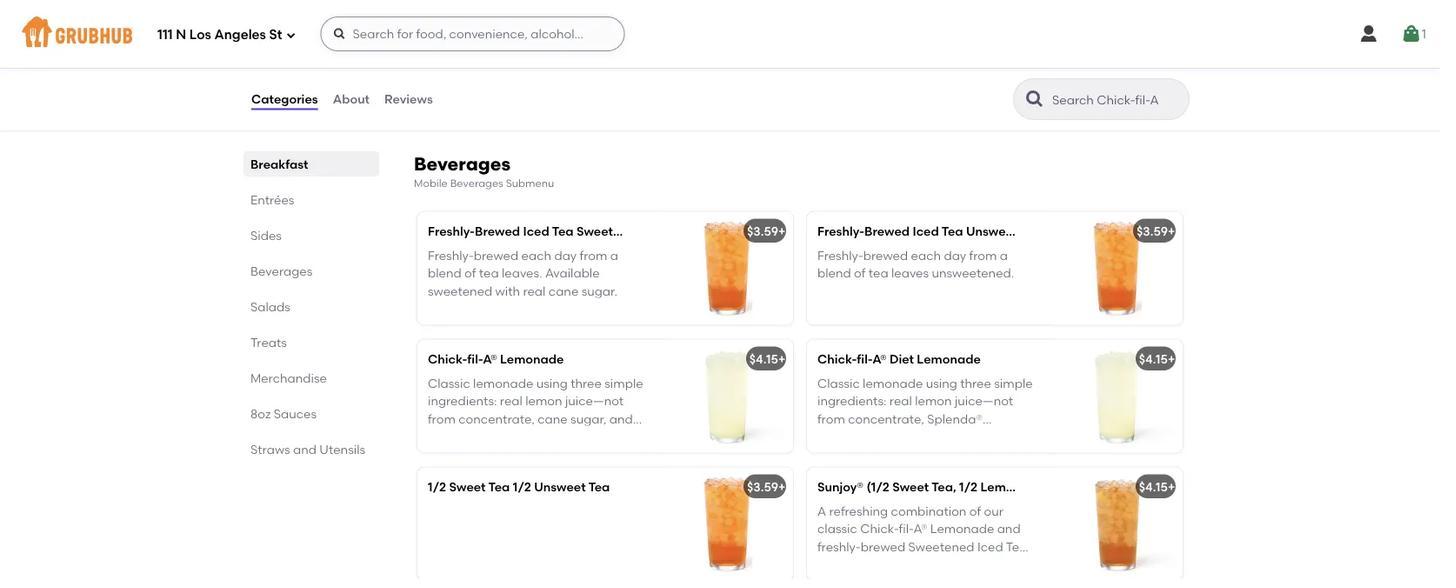 Task type: locate. For each thing, give the bounding box(es) containing it.
$3.59 +
[[747, 224, 786, 239], [1137, 224, 1176, 239], [747, 480, 786, 494]]

0 vertical spatial cane
[[549, 284, 579, 298]]

chick- for chick-fil-a® diet lemonade
[[818, 352, 857, 366]]

chick-fil-a® diet lemonade
[[818, 352, 981, 366]]

1 horizontal spatial of
[[854, 266, 866, 281]]

2 ingredients: from the left
[[818, 394, 887, 409]]

n
[[176, 27, 186, 43]]

1 a from the left
[[611, 248, 619, 263]]

simple inside classic lemonade using three simple ingredients: real lemon juice—not from concentrate, splenda® sweetener, and water.
[[995, 376, 1033, 391]]

2 horizontal spatial svg image
[[1402, 23, 1423, 44]]

0 horizontal spatial blend
[[428, 266, 462, 281]]

juice—not up splenda®
[[955, 394, 1014, 409]]

1 horizontal spatial chick-
[[818, 352, 857, 366]]

classic inside classic lemonade using three simple ingredients: real lemon juice—not from concentrate, splenda® sweetener, and water.
[[818, 376, 860, 391]]

0 horizontal spatial chick-
[[428, 352, 468, 366]]

1 horizontal spatial juice—not
[[955, 394, 1014, 409]]

lemonade for diet
[[863, 376, 923, 391]]

tea up 'unsweetened.'
[[942, 224, 964, 239]]

svg image
[[1359, 23, 1380, 44], [1150, 83, 1171, 104]]

of inside freshly-brewed each day from a blend of tea leaves. available sweetened with real cane sugar.
[[465, 266, 476, 281]]

freshly- inside freshly-brewed each day from a blend of tea leaves. available sweetened with real cane sugar.
[[428, 248, 474, 263]]

1 horizontal spatial simple
[[995, 376, 1033, 391]]

from up 'unsweetened.'
[[970, 248, 997, 263]]

from inside classic lemonade using three simple ingredients: real lemon juice—not from concentrate, splenda® sweetener, and water.
[[818, 412, 846, 426]]

svg image
[[1402, 23, 1423, 44], [333, 27, 347, 41], [286, 30, 296, 40]]

classic for classic lemonade using three simple ingredients: real lemon juice—not from concentrate, cane sugar, and water.
[[428, 376, 470, 391]]

$4.15 + for classic lemonade using three simple ingredients: real lemon juice—not from concentrate, cane sugar, and water.
[[750, 352, 786, 366]]

salads tab
[[251, 298, 372, 316]]

0 horizontal spatial using
[[537, 376, 568, 391]]

2 a® from the left
[[873, 352, 887, 366]]

1 day from the left
[[555, 248, 577, 263]]

1 using from the left
[[537, 376, 568, 391]]

tea inside freshly-brewed each day from a blend of tea leaves unsweetened.
[[869, 266, 889, 281]]

1 brewed from the left
[[475, 224, 520, 239]]

water. for cane
[[428, 429, 464, 444]]

lemon up splenda®
[[915, 394, 952, 409]]

chick- left "diet"
[[818, 352, 857, 366]]

a
[[611, 248, 619, 263], [1000, 248, 1008, 263]]

1
[[1423, 26, 1427, 41]]

1 each from the left
[[522, 248, 552, 263]]

0 horizontal spatial ingredients:
[[428, 394, 497, 409]]

st
[[269, 27, 282, 43]]

a down sweetened
[[611, 248, 619, 263]]

ingredients: down chick-fil-a® lemonade
[[428, 394, 497, 409]]

concentrate, for splenda®
[[848, 412, 925, 426]]

0 horizontal spatial lemonade
[[473, 376, 534, 391]]

111
[[157, 27, 173, 43]]

2 chick- from the left
[[818, 352, 857, 366]]

lemonade
[[500, 352, 564, 366], [917, 352, 981, 366]]

0 horizontal spatial concentrate,
[[459, 412, 535, 426]]

1 horizontal spatial classic
[[818, 376, 860, 391]]

chick-
[[428, 352, 468, 366], [818, 352, 857, 366]]

2 tea from the left
[[869, 266, 889, 281]]

1 vertical spatial svg image
[[1150, 83, 1171, 104]]

tea for leaves
[[869, 266, 889, 281]]

utensils
[[320, 442, 366, 457]]

1 ingredients: from the left
[[428, 394, 497, 409]]

three
[[571, 376, 602, 391], [961, 376, 992, 391]]

0 horizontal spatial each
[[522, 248, 552, 263]]

brewed up leaves
[[864, 248, 909, 263]]

$4.15 for classic lemonade using three simple ingredients: real lemon juice—not from concentrate, splenda® sweetener, and water.
[[1140, 352, 1168, 366]]

+ for freshly-brewed each day from a blend of tea leaves. available sweetened with real cane sugar.
[[779, 224, 786, 239]]

+
[[779, 224, 786, 239], [1168, 224, 1176, 239], [779, 352, 786, 366], [1168, 352, 1176, 366], [779, 480, 786, 494], [1168, 480, 1176, 494]]

simple for classic lemonade using three simple ingredients: real lemon juice—not from concentrate, splenda® sweetener, and water.
[[995, 376, 1033, 391]]

simple
[[605, 376, 644, 391], [995, 376, 1033, 391]]

real inside classic lemonade using three simple ingredients: real lemon juice—not from concentrate, splenda® sweetener, and water.
[[890, 394, 913, 409]]

ingredients: up sweetener,
[[818, 394, 887, 409]]

lemon inside classic lemonade using three simple ingredients: real lemon juice—not from concentrate, splenda® sweetener, and water.
[[915, 394, 952, 409]]

1 horizontal spatial lemonade
[[917, 352, 981, 366]]

1 horizontal spatial ingredients:
[[818, 394, 887, 409]]

real
[[523, 284, 546, 298], [500, 394, 523, 409], [890, 394, 913, 409]]

classic inside classic lemonade using three simple ingredients: real lemon juice—not from concentrate, cane sugar, and water.
[[428, 376, 470, 391]]

2 juice—not from the left
[[955, 394, 1014, 409]]

0 horizontal spatial tea
[[479, 266, 499, 281]]

blend inside freshly-brewed each day from a blend of tea leaves unsweetened.
[[818, 266, 852, 281]]

1 fil- from the left
[[468, 352, 483, 366]]

2 blend from the left
[[818, 266, 852, 281]]

real inside classic lemonade using three simple ingredients: real lemon juice—not from concentrate, cane sugar, and water.
[[500, 394, 523, 409]]

tea,
[[932, 480, 957, 494]]

beverages tab
[[251, 262, 372, 280]]

fil- left "diet"
[[857, 352, 873, 366]]

0 horizontal spatial juice—not
[[566, 394, 624, 409]]

lemonade right "diet"
[[917, 352, 981, 366]]

0 horizontal spatial and
[[293, 442, 317, 457]]

cut
[[553, 39, 573, 54]]

chick-fil-a® lemonade
[[428, 352, 564, 366]]

and right straws
[[293, 442, 317, 457]]

three up sugar,
[[571, 376, 602, 391]]

1/2 sweet tea 1/2 unsweet tea image
[[663, 468, 793, 580]]

beverages for beverages mobile beverages submenu
[[414, 152, 511, 175]]

2 three from the left
[[961, 376, 992, 391]]

sweetened
[[428, 284, 493, 298]]

2 each from the left
[[911, 248, 941, 263]]

2 horizontal spatial real
[[890, 394, 913, 409]]

from
[[580, 248, 608, 263], [970, 248, 997, 263], [428, 412, 456, 426], [818, 412, 846, 426]]

categories button
[[251, 68, 319, 131]]

lemon down chick-fil-a® lemonade
[[526, 394, 563, 409]]

three inside classic lemonade using three simple ingredients: real lemon juice—not from concentrate, splenda® sweetener, and water.
[[961, 376, 992, 391]]

buddy fruits® apple sauce image
[[1053, 3, 1183, 116]]

lemonade down chick-fil-a® lemonade
[[473, 376, 534, 391]]

leaves.
[[502, 266, 543, 281]]

concentrate, inside classic lemonade using three simple ingredients: real lemon juice—not from concentrate, splenda® sweetener, and water.
[[848, 412, 925, 426]]

reviews button
[[384, 68, 434, 131]]

a® for lemonade
[[483, 352, 497, 366]]

straws and utensils
[[251, 442, 366, 457]]

day up 'unsweetened.'
[[944, 248, 967, 263]]

1 horizontal spatial brewed
[[865, 224, 910, 239]]

0 vertical spatial beverages
[[414, 152, 511, 175]]

a® up classic lemonade using three simple ingredients: real lemon juice—not from concentrate, cane sugar, and water.
[[483, 352, 497, 366]]

freshly-
[[428, 224, 475, 239], [818, 224, 865, 239], [428, 248, 474, 263], [818, 248, 864, 263]]

1 horizontal spatial concentrate,
[[848, 412, 925, 426]]

lemonade inside classic lemonade using three simple ingredients: real lemon juice—not from concentrate, splenda® sweetener, and water.
[[863, 376, 923, 391]]

cane
[[549, 284, 579, 298], [538, 412, 568, 426]]

day inside freshly-brewed each day from a blend of tea leaves. available sweetened with real cane sugar.
[[555, 248, 577, 263]]

0 horizontal spatial three
[[571, 376, 602, 391]]

beverages up salads
[[251, 264, 313, 278]]

waffle potato chips
[[428, 15, 548, 29]]

water.
[[428, 429, 464, 444], [912, 429, 949, 444]]

cane left sugar,
[[538, 412, 568, 426]]

breakfast
[[251, 157, 308, 171]]

1 horizontal spatial water.
[[912, 429, 949, 444]]

2 brewed from the left
[[865, 224, 910, 239]]

each up leaves
[[911, 248, 941, 263]]

classic lemonade using three simple ingredients: real lemon juice—not from concentrate, cane sugar, and water.
[[428, 376, 644, 444]]

1 vertical spatial cane
[[538, 412, 568, 426]]

salads
[[251, 299, 291, 314]]

$3.59
[[747, 224, 779, 239], [1137, 224, 1168, 239], [747, 480, 779, 494]]

0 horizontal spatial a
[[611, 248, 619, 263]]

freshly- inside freshly-brewed each day from a blend of tea leaves unsweetened.
[[818, 248, 864, 263]]

tea
[[479, 266, 499, 281], [869, 266, 889, 281]]

juice—not
[[566, 394, 624, 409], [955, 394, 1014, 409]]

cane down 'available' in the top left of the page
[[549, 284, 579, 298]]

1 horizontal spatial a
[[1000, 248, 1008, 263]]

blend up "sweetened"
[[428, 266, 462, 281]]

0 vertical spatial with
[[520, 57, 545, 72]]

blend for freshly-brewed each day from a blend of tea leaves unsweetened.
[[818, 266, 852, 281]]

1 horizontal spatial day
[[944, 248, 967, 263]]

each
[[522, 248, 552, 263], [911, 248, 941, 263]]

and
[[610, 412, 633, 426], [886, 429, 909, 444], [293, 442, 317, 457]]

real for chick-fil-a® lemonade
[[500, 394, 523, 409]]

potato
[[576, 39, 616, 54]]

beverages
[[414, 152, 511, 175], [450, 177, 504, 189], [251, 264, 313, 278]]

1 a® from the left
[[483, 352, 497, 366]]

kettle-cooked waffle cut potato chips sprinkled with sea salt.
[[428, 39, 616, 72]]

1 horizontal spatial iced
[[913, 224, 939, 239]]

$4.15 + for classic lemonade using three simple ingredients: real lemon juice—not from concentrate, splenda® sweetener, and water.
[[1140, 352, 1176, 366]]

beverages up mobile
[[414, 152, 511, 175]]

tea inside freshly-brewed each day from a blend of tea leaves. available sweetened with real cane sugar.
[[479, 266, 499, 281]]

1 horizontal spatial sweet
[[893, 480, 929, 494]]

brewed inside freshly-brewed each day from a blend of tea leaves. available sweetened with real cane sugar.
[[474, 248, 519, 263]]

0 horizontal spatial lemon
[[526, 394, 563, 409]]

1 horizontal spatial fil-
[[857, 352, 873, 366]]

sugar,
[[571, 412, 607, 426]]

sunjoy®
[[818, 480, 864, 494]]

with down waffle
[[520, 57, 545, 72]]

three for chick-fil-a® diet lemonade
[[961, 376, 992, 391]]

merchandise tab
[[251, 369, 372, 387]]

tea
[[552, 224, 574, 239], [942, 224, 964, 239], [489, 480, 510, 494], [589, 480, 610, 494]]

0 vertical spatial svg image
[[1359, 23, 1380, 44]]

chick- down "sweetened"
[[428, 352, 468, 366]]

from up sweetener,
[[818, 412, 846, 426]]

using for lemonade
[[537, 376, 568, 391]]

three up splenda®
[[961, 376, 992, 391]]

day for unsweetened
[[944, 248, 967, 263]]

1 blend from the left
[[428, 266, 462, 281]]

of left leaves
[[854, 266, 866, 281]]

0 horizontal spatial brewed
[[474, 248, 519, 263]]

1 of from the left
[[465, 266, 476, 281]]

1 horizontal spatial lemonade
[[863, 376, 923, 391]]

8oz sauces
[[251, 406, 317, 421]]

1 horizontal spatial 1/2
[[513, 480, 531, 494]]

tea right unsweet
[[589, 480, 610, 494]]

1 water. from the left
[[428, 429, 464, 444]]

each for leaves.
[[522, 248, 552, 263]]

2 of from the left
[[854, 266, 866, 281]]

ingredients:
[[428, 394, 497, 409], [818, 394, 887, 409]]

entrées tab
[[251, 191, 372, 209]]

concentrate, inside classic lemonade using three simple ingredients: real lemon juice—not from concentrate, cane sugar, and water.
[[459, 412, 535, 426]]

0 horizontal spatial 1/2
[[428, 480, 446, 494]]

and inside classic lemonade using three simple ingredients: real lemon juice—not from concentrate, cane sugar, and water.
[[610, 412, 633, 426]]

0 horizontal spatial brewed
[[475, 224, 520, 239]]

blend inside freshly-brewed each day from a blend of tea leaves. available sweetened with real cane sugar.
[[428, 266, 462, 281]]

blend left leaves
[[818, 266, 852, 281]]

tea left leaves
[[869, 266, 889, 281]]

using up splenda®
[[926, 376, 958, 391]]

1 horizontal spatial a®
[[873, 352, 887, 366]]

juice—not up sugar,
[[566, 394, 624, 409]]

day
[[555, 248, 577, 263], [944, 248, 967, 263]]

0 horizontal spatial simple
[[605, 376, 644, 391]]

0 horizontal spatial a®
[[483, 352, 497, 366]]

sugar.
[[582, 284, 618, 298]]

sprinkled
[[462, 57, 517, 72]]

1 simple from the left
[[605, 376, 644, 391]]

lemon for cane
[[526, 394, 563, 409]]

1 classic from the left
[[428, 376, 470, 391]]

1 horizontal spatial lemon
[[915, 394, 952, 409]]

about button
[[332, 68, 371, 131]]

simple inside classic lemonade using three simple ingredients: real lemon juice—not from concentrate, cane sugar, and water.
[[605, 376, 644, 391]]

using down chick-fil-a® lemonade
[[537, 376, 568, 391]]

treats tab
[[251, 333, 372, 352]]

1 horizontal spatial svg image
[[333, 27, 347, 41]]

juice—not for splenda®
[[955, 394, 1014, 409]]

brewed up freshly-brewed each day from a blend of tea leaves unsweetened.
[[865, 224, 910, 239]]

1 horizontal spatial three
[[961, 376, 992, 391]]

brewed up "leaves."
[[475, 224, 520, 239]]

ingredients: inside classic lemonade using three simple ingredients: real lemon juice—not from concentrate, cane sugar, and water.
[[428, 394, 497, 409]]

each up "leaves."
[[522, 248, 552, 263]]

8oz sauces tab
[[251, 405, 372, 423]]

and inside tab
[[293, 442, 317, 457]]

water. inside classic lemonade using three simple ingredients: real lemon juice—not from concentrate, splenda® sweetener, and water.
[[912, 429, 949, 444]]

brewed
[[474, 248, 519, 263], [864, 248, 909, 263]]

2 iced from the left
[[913, 224, 939, 239]]

2 using from the left
[[926, 376, 958, 391]]

$4.15 +
[[750, 352, 786, 366], [1140, 352, 1176, 366], [1140, 480, 1176, 494]]

tea left unsweet
[[489, 480, 510, 494]]

tea left "leaves."
[[479, 266, 499, 281]]

waffle
[[428, 15, 467, 29]]

iced for leaves.
[[523, 224, 550, 239]]

using
[[537, 376, 568, 391], [926, 376, 958, 391]]

0 horizontal spatial svg image
[[1150, 83, 1171, 104]]

each inside freshly-brewed each day from a blend of tea leaves unsweetened.
[[911, 248, 941, 263]]

a® left "diet"
[[873, 352, 887, 366]]

chips
[[514, 15, 548, 29]]

lemonade for lemonade
[[473, 376, 534, 391]]

1 juice—not from the left
[[566, 394, 624, 409]]

potato
[[470, 15, 511, 29]]

2 vertical spatial beverages
[[251, 264, 313, 278]]

lemonade inside classic lemonade using three simple ingredients: real lemon juice—not from concentrate, cane sugar, and water.
[[473, 376, 534, 391]]

brewed for leaves
[[865, 224, 910, 239]]

0 horizontal spatial water.
[[428, 429, 464, 444]]

beverages inside "tab"
[[251, 264, 313, 278]]

freshly- for freshly-brewed iced tea unsweetened
[[818, 224, 865, 239]]

2 water. from the left
[[912, 429, 949, 444]]

with inside freshly-brewed each day from a blend of tea leaves. available sweetened with real cane sugar.
[[496, 284, 520, 298]]

fil-
[[468, 352, 483, 366], [857, 352, 873, 366]]

1 horizontal spatial real
[[523, 284, 546, 298]]

cane inside classic lemonade using three simple ingredients: real lemon juice—not from concentrate, cane sugar, and water.
[[538, 412, 568, 426]]

0 horizontal spatial classic
[[428, 376, 470, 391]]

1 chick- from the left
[[428, 352, 468, 366]]

2 concentrate, from the left
[[848, 412, 925, 426]]

1 horizontal spatial tea
[[869, 266, 889, 281]]

1 concentrate, from the left
[[459, 412, 535, 426]]

day inside freshly-brewed each day from a blend of tea leaves unsweetened.
[[944, 248, 967, 263]]

1 lemon from the left
[[526, 394, 563, 409]]

0 horizontal spatial of
[[465, 266, 476, 281]]

classic
[[428, 376, 470, 391], [818, 376, 860, 391]]

iced up freshly-brewed each day from a blend of tea leaves unsweetened.
[[913, 224, 939, 239]]

a inside freshly-brewed each day from a blend of tea leaves unsweetened.
[[1000, 248, 1008, 263]]

2 lemon from the left
[[915, 394, 952, 409]]

lemon inside classic lemonade using three simple ingredients: real lemon juice—not from concentrate, cane sugar, and water.
[[526, 394, 563, 409]]

brewed for leaves.
[[474, 248, 519, 263]]

2 brewed from the left
[[864, 248, 909, 263]]

a®
[[483, 352, 497, 366], [873, 352, 887, 366]]

1 horizontal spatial each
[[911, 248, 941, 263]]

day up 'available' in the top left of the page
[[555, 248, 577, 263]]

from down chick-fil-a® lemonade
[[428, 412, 456, 426]]

1 iced from the left
[[523, 224, 550, 239]]

1 three from the left
[[571, 376, 602, 391]]

brewed inside freshly-brewed each day from a blend of tea leaves unsweetened.
[[864, 248, 909, 263]]

sauces
[[274, 406, 317, 421]]

concentrate, down chick-fil-a® lemonade
[[459, 412, 535, 426]]

using inside classic lemonade using three simple ingredients: real lemon juice—not from concentrate, splenda® sweetener, and water.
[[926, 376, 958, 391]]

real down chick-fil-a® lemonade
[[500, 394, 523, 409]]

2 day from the left
[[944, 248, 967, 263]]

1 brewed from the left
[[474, 248, 519, 263]]

a inside freshly-brewed each day from a blend of tea leaves. available sweetened with real cane sugar.
[[611, 248, 619, 263]]

three inside classic lemonade using three simple ingredients: real lemon juice—not from concentrate, cane sugar, and water.
[[571, 376, 602, 391]]

iced
[[523, 224, 550, 239], [913, 224, 939, 239]]

concentrate, up sweetener,
[[848, 412, 925, 426]]

1 lemonade from the left
[[473, 376, 534, 391]]

2 fil- from the left
[[857, 352, 873, 366]]

each inside freshly-brewed each day from a blend of tea leaves. available sweetened with real cane sugar.
[[522, 248, 552, 263]]

juice—not inside classic lemonade using three simple ingredients: real lemon juice—not from concentrate, splenda® sweetener, and water.
[[955, 394, 1014, 409]]

waffle potato chips image
[[663, 3, 793, 116]]

0 horizontal spatial sweet
[[449, 480, 486, 494]]

from up 'available' in the top left of the page
[[580, 248, 608, 263]]

concentrate,
[[459, 412, 535, 426], [848, 412, 925, 426]]

1 horizontal spatial using
[[926, 376, 958, 391]]

with
[[520, 57, 545, 72], [496, 284, 520, 298]]

blend
[[428, 266, 462, 281], [818, 266, 852, 281]]

2 simple from the left
[[995, 376, 1033, 391]]

0 horizontal spatial fil-
[[468, 352, 483, 366]]

water. inside classic lemonade using three simple ingredients: real lemon juice—not from concentrate, cane sugar, and water.
[[428, 429, 464, 444]]

2 a from the left
[[1000, 248, 1008, 263]]

0 horizontal spatial day
[[555, 248, 577, 263]]

0 horizontal spatial real
[[500, 394, 523, 409]]

2 lemonade from the left
[[863, 376, 923, 391]]

a down "unsweetened"
[[1000, 248, 1008, 263]]

simple for classic lemonade using three simple ingredients: real lemon juice—not from concentrate, cane sugar, and water.
[[605, 376, 644, 391]]

with down "leaves."
[[496, 284, 520, 298]]

0 horizontal spatial svg image
[[286, 30, 296, 40]]

1 horizontal spatial and
[[610, 412, 633, 426]]

lemon
[[526, 394, 563, 409], [915, 394, 952, 409]]

1 tea from the left
[[479, 266, 499, 281]]

real down "leaves."
[[523, 284, 546, 298]]

0 horizontal spatial lemonade
[[500, 352, 564, 366]]

iced up freshly-brewed each day from a blend of tea leaves. available sweetened with real cane sugar.
[[523, 224, 550, 239]]

111 n los angeles st
[[157, 27, 282, 43]]

classic down chick-fil-a® lemonade
[[428, 376, 470, 391]]

freshly- for freshly-brewed each day from a blend of tea leaves unsweetened.
[[818, 248, 864, 263]]

sweet
[[449, 480, 486, 494], [893, 480, 929, 494]]

1 horizontal spatial blend
[[818, 266, 852, 281]]

1 vertical spatial with
[[496, 284, 520, 298]]

real down "diet"
[[890, 394, 913, 409]]

chick-fil-a® diet lemonade image
[[1053, 340, 1183, 453]]

sunjoy® (1/2 sweet tea, 1/2 lemonade)
[[818, 480, 1049, 494]]

of inside freshly-brewed each day from a blend of tea leaves unsweetened.
[[854, 266, 866, 281]]

beverages right mobile
[[450, 177, 504, 189]]

juice—not inside classic lemonade using three simple ingredients: real lemon juice—not from concentrate, cane sugar, and water.
[[566, 394, 624, 409]]

of up "sweetened"
[[465, 266, 476, 281]]

2 sweet from the left
[[893, 480, 929, 494]]

svg image inside main navigation navigation
[[1359, 23, 1380, 44]]

and right sugar,
[[610, 412, 633, 426]]

brewed
[[475, 224, 520, 239], [865, 224, 910, 239]]

lemonade up classic lemonade using three simple ingredients: real lemon juice—not from concentrate, cane sugar, and water.
[[500, 352, 564, 366]]

with inside kettle-cooked waffle cut potato chips sprinkled with sea salt.
[[520, 57, 545, 72]]

1 horizontal spatial brewed
[[864, 248, 909, 263]]

and right sweetener,
[[886, 429, 909, 444]]

lemonade
[[473, 376, 534, 391], [863, 376, 923, 391]]

fil- down "sweetened"
[[468, 352, 483, 366]]

lemonade down chick-fil-a® diet lemonade
[[863, 376, 923, 391]]

classic up sweetener,
[[818, 376, 860, 391]]

2 classic from the left
[[818, 376, 860, 391]]

ingredients: for classic lemonade using three simple ingredients: real lemon juice—not from concentrate, cane sugar, and water.
[[428, 394, 497, 409]]

0 horizontal spatial iced
[[523, 224, 550, 239]]

2 horizontal spatial 1/2
[[960, 480, 978, 494]]

using inside classic lemonade using three simple ingredients: real lemon juice—not from concentrate, cane sugar, and water.
[[537, 376, 568, 391]]

and inside classic lemonade using three simple ingredients: real lemon juice—not from concentrate, splenda® sweetener, and water.
[[886, 429, 909, 444]]

1 horizontal spatial svg image
[[1359, 23, 1380, 44]]

brewed up "leaves."
[[474, 248, 519, 263]]

2 horizontal spatial and
[[886, 429, 909, 444]]

blend for freshly-brewed each day from a blend of tea leaves. available sweetened with real cane sugar.
[[428, 266, 462, 281]]

ingredients: inside classic lemonade using three simple ingredients: real lemon juice—not from concentrate, splenda® sweetener, and water.
[[818, 394, 887, 409]]

$4.15
[[750, 352, 779, 366], [1140, 352, 1168, 366], [1140, 480, 1168, 494]]

brewed for leaves
[[864, 248, 909, 263]]

$3.59 for freshly-brewed iced tea sweetened
[[747, 224, 779, 239]]



Task type: vqa. For each thing, say whether or not it's contained in the screenshot.
&'s for
no



Task type: describe. For each thing, give the bounding box(es) containing it.
available
[[545, 266, 600, 281]]

leaves
[[892, 266, 929, 281]]

waffle
[[514, 39, 550, 54]]

tea up 'available' in the top left of the page
[[552, 224, 574, 239]]

day for sweetened
[[555, 248, 577, 263]]

freshly- for freshly-brewed each day from a blend of tea leaves. available sweetened with real cane sugar.
[[428, 248, 474, 263]]

freshly-brewed iced tea sweetened
[[428, 224, 643, 239]]

sides
[[251, 228, 282, 243]]

submenu
[[506, 177, 554, 189]]

freshly-brewed iced tea unsweetened
[[818, 224, 1048, 239]]

svg image inside 1 button
[[1402, 23, 1423, 44]]

mobile
[[414, 177, 448, 189]]

brewed for leaves.
[[475, 224, 520, 239]]

unsweetened
[[967, 224, 1048, 239]]

concentrate, for cane
[[459, 412, 535, 426]]

freshly-brewed iced tea sweetened image
[[663, 212, 793, 325]]

iced for leaves
[[913, 224, 939, 239]]

los
[[189, 27, 211, 43]]

each for leaves
[[911, 248, 941, 263]]

straws and utensils tab
[[251, 440, 372, 459]]

sea
[[548, 57, 570, 72]]

real inside freshly-brewed each day from a blend of tea leaves. available sweetened with real cane sugar.
[[523, 284, 546, 298]]

$3.59 + for unsweetened
[[1137, 224, 1176, 239]]

$3.59 + for sweetened
[[747, 224, 786, 239]]

angeles
[[214, 27, 266, 43]]

Search for food, convenience, alcohol... search field
[[321, 17, 625, 51]]

kettle-
[[428, 39, 468, 54]]

a for freshly-brewed each day from a blend of tea leaves unsweetened.
[[1000, 248, 1008, 263]]

(1/2
[[867, 480, 890, 494]]

categories
[[251, 92, 318, 106]]

diet
[[890, 352, 914, 366]]

2 lemonade from the left
[[917, 352, 981, 366]]

+ for classic lemonade using three simple ingredients: real lemon juice—not from concentrate, cane sugar, and water.
[[779, 352, 786, 366]]

breakfast tab
[[251, 155, 372, 173]]

three for chick-fil-a® lemonade
[[571, 376, 602, 391]]

juice—not for cane
[[566, 394, 624, 409]]

1/2 sweet tea 1/2 unsweet tea
[[428, 480, 610, 494]]

classic for classic lemonade using three simple ingredients: real lemon juice—not from concentrate, splenda® sweetener, and water.
[[818, 376, 860, 391]]

+ for classic lemonade using three simple ingredients: real lemon juice—not from concentrate, splenda® sweetener, and water.
[[1168, 352, 1176, 366]]

lemonade)
[[981, 480, 1049, 494]]

unsweetened.
[[932, 266, 1015, 281]]

fil- for diet
[[857, 352, 873, 366]]

entrées
[[251, 192, 294, 207]]

beverages mobile beverages submenu
[[414, 152, 554, 189]]

1 button
[[1402, 18, 1427, 50]]

chick-fil-a® lemonade image
[[663, 340, 793, 453]]

chick- for chick-fil-a® lemonade
[[428, 352, 468, 366]]

cooked
[[468, 39, 511, 54]]

1 vertical spatial beverages
[[450, 177, 504, 189]]

freshly-brewed each day from a blend of tea leaves. available sweetened with real cane sugar.
[[428, 248, 619, 298]]

sweetener,
[[818, 429, 883, 444]]

lemon for splenda®
[[915, 394, 952, 409]]

of for leaves
[[854, 266, 866, 281]]

cane inside freshly-brewed each day from a blend of tea leaves. available sweetened with real cane sugar.
[[549, 284, 579, 298]]

straws
[[251, 442, 290, 457]]

1 1/2 from the left
[[428, 480, 446, 494]]

real for chick-fil-a® diet lemonade
[[890, 394, 913, 409]]

ingredients: for classic lemonade using three simple ingredients: real lemon juice—not from concentrate, splenda® sweetener, and water.
[[818, 394, 887, 409]]

1 lemonade from the left
[[500, 352, 564, 366]]

of for leaves.
[[465, 266, 476, 281]]

search icon image
[[1025, 89, 1046, 110]]

treats
[[251, 335, 287, 350]]

from inside freshly-brewed each day from a blend of tea leaves. available sweetened with real cane sugar.
[[580, 248, 608, 263]]

Search Chick-fil-A search field
[[1051, 91, 1184, 108]]

main navigation navigation
[[0, 0, 1441, 68]]

a for freshly-brewed each day from a blend of tea leaves. available sweetened with real cane sugar.
[[611, 248, 619, 263]]

8oz
[[251, 406, 271, 421]]

freshly-brewed iced tea unsweetened image
[[1053, 212, 1183, 325]]

and for sugar,
[[610, 412, 633, 426]]

a® for diet
[[873, 352, 887, 366]]

from inside classic lemonade using three simple ingredients: real lemon juice—not from concentrate, cane sugar, and water.
[[428, 412, 456, 426]]

3 1/2 from the left
[[960, 480, 978, 494]]

sweetened
[[577, 224, 643, 239]]

1 sweet from the left
[[449, 480, 486, 494]]

unsweet
[[534, 480, 586, 494]]

tea for leaves.
[[479, 266, 499, 281]]

about
[[333, 92, 370, 106]]

reviews
[[385, 92, 433, 106]]

sunjoy® (1/2 sweet tea, 1/2 lemonade) image
[[1053, 468, 1183, 580]]

beverages for beverages
[[251, 264, 313, 278]]

chips
[[428, 57, 460, 72]]

fil- for lemonade
[[468, 352, 483, 366]]

salt.
[[573, 57, 599, 72]]

merchandise
[[251, 371, 327, 385]]

using for diet
[[926, 376, 958, 391]]

classic lemonade using three simple ingredients: real lemon juice—not from concentrate, splenda® sweetener, and water.
[[818, 376, 1033, 444]]

$3.59 for freshly-brewed iced tea unsweetened
[[1137, 224, 1168, 239]]

+ for freshly-brewed each day from a blend of tea leaves unsweetened.
[[1168, 224, 1176, 239]]

sides tab
[[251, 226, 372, 244]]

$4.15 for classic lemonade using three simple ingredients: real lemon juice—not from concentrate, cane sugar, and water.
[[750, 352, 779, 366]]

water. for splenda®
[[912, 429, 949, 444]]

from inside freshly-brewed each day from a blend of tea leaves unsweetened.
[[970, 248, 997, 263]]

freshly- for freshly-brewed iced tea sweetened
[[428, 224, 475, 239]]

and for sweetener,
[[886, 429, 909, 444]]

freshly-brewed each day from a blend of tea leaves unsweetened.
[[818, 248, 1015, 281]]

splenda®
[[928, 412, 983, 426]]

2 1/2 from the left
[[513, 480, 531, 494]]



